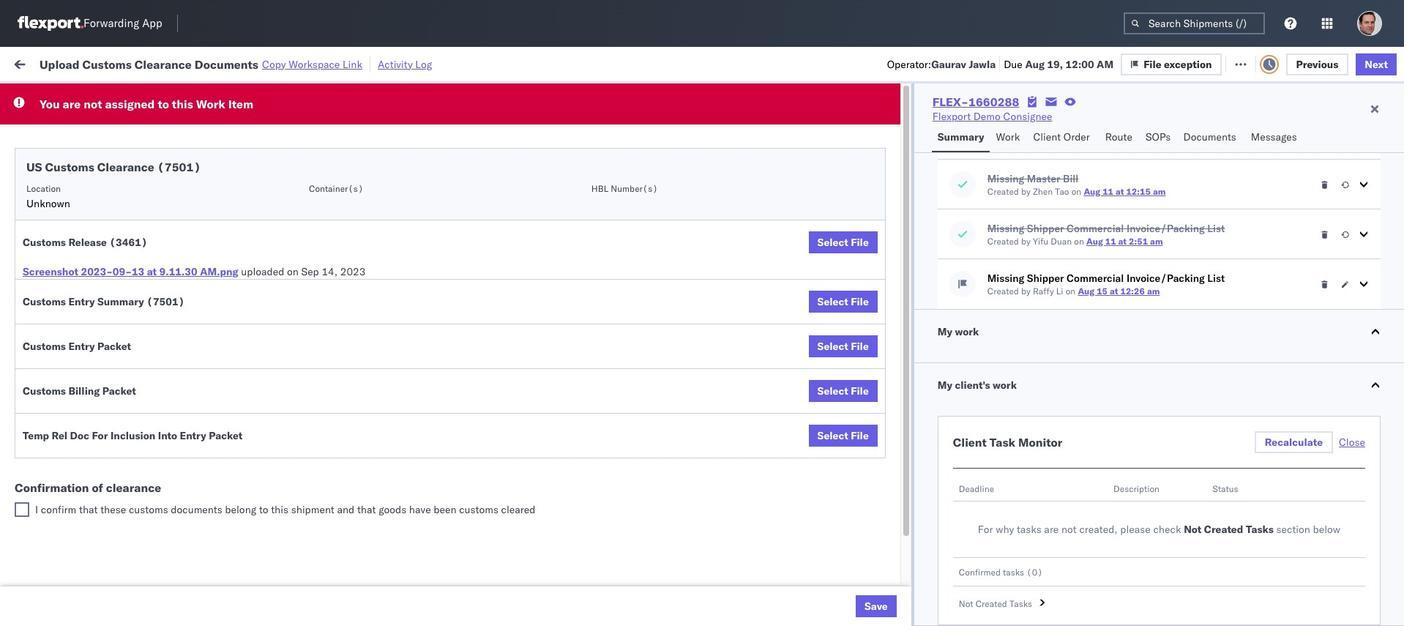 Task type: vqa. For each thing, say whether or not it's contained in the screenshot.
"Select"
yes



Task type: describe. For each thing, give the bounding box(es) containing it.
pdt, for 2nd schedule pickup from los angeles, ca link from the top
[[298, 211, 321, 225]]

0 vertical spatial for
[[92, 429, 108, 442]]

been
[[434, 503, 457, 516]]

summary inside button
[[938, 130, 985, 144]]

2 that from the left
[[357, 503, 376, 516]]

2 uetu5238478 from the top
[[1030, 372, 1101, 385]]

my for my client's work button
[[938, 379, 953, 392]]

from inside schedule pickup from rotterdam, netherlands
[[114, 526, 135, 539]]

resize handle column header for client name
[[648, 114, 666, 626]]

demo
[[974, 110, 1001, 123]]

angeles, right 13 in the left top of the page
[[157, 275, 197, 288]]

4, for 11:59 schedule delivery appointment link
[[345, 147, 355, 160]]

customs up customs billing packet
[[23, 340, 66, 353]]

forwarding
[[84, 16, 139, 30]]

invoice/packing for missing shipper commercial invoice/packing list created by yifu duan on aug 11 at 2:51 am
[[1127, 222, 1206, 235]]

on right 187
[[359, 57, 371, 70]]

2 schedule pickup from los angeles, ca link from the top
[[34, 210, 214, 225]]

2 lhuu7894563, from the top
[[952, 372, 1027, 385]]

not created tasks button
[[954, 598, 1366, 610]]

3 flex-1889466 from the top
[[851, 405, 927, 418]]

ceau7522281, for 2nd schedule pickup from los angeles, ca link from the top
[[952, 211, 1027, 224]]

client for client order
[[1034, 130, 1062, 144]]

fcl for 8:30's schedule delivery appointment link
[[505, 501, 524, 515]]

select file for customs entry summary (7501)
[[818, 295, 869, 308]]

client for client task monitor
[[954, 435, 987, 450]]

customs left billing
[[23, 385, 66, 398]]

fcl for confirm pickup from los angeles, ca link
[[505, 405, 524, 418]]

1 gvcu5265864 from the top
[[952, 501, 1024, 514]]

on inside missing shipper commercial invoice/packing list created by raffy li on aug 15 at 12:26 am
[[1066, 286, 1076, 297]]

1 horizontal spatial not
[[1185, 523, 1202, 536]]

ceau7522281, hlxu6269489, hlxu8034992 for 11:59 schedule delivery appointment link
[[952, 147, 1179, 160]]

client order
[[1034, 130, 1091, 144]]

1 lhuu7894563, uetu5238478 from the top
[[952, 340, 1101, 353]]

batch
[[1322, 57, 1351, 70]]

status : ready for work, blocked, in progress
[[80, 90, 266, 101]]

hbl
[[592, 183, 609, 194]]

confirm delivery link
[[34, 435, 111, 450]]

at left risk at top
[[292, 57, 301, 70]]

status for status : ready for work, blocked, in progress
[[80, 90, 106, 101]]

progress
[[230, 90, 266, 101]]

23, for 2022
[[338, 405, 354, 418]]

3 schedule pickup from los angeles, ca button from the top
[[34, 274, 214, 290]]

4 ceau7522281, from the top
[[952, 243, 1027, 256]]

billing
[[68, 385, 100, 398]]

screenshot
[[23, 265, 78, 278]]

4 lhuu7894563, from the top
[[952, 437, 1027, 450]]

(7501) for us customs clearance (7501)
[[157, 160, 201, 174]]

previous
[[1297, 58, 1339, 71]]

inclusion
[[111, 429, 156, 442]]

1 vertical spatial work
[[196, 97, 225, 111]]

1 vertical spatial deadline
[[959, 483, 995, 494]]

mode
[[472, 119, 495, 130]]

1 1889466 from the top
[[883, 340, 927, 353]]

for why tasks are not created, please check not created tasks section below
[[978, 523, 1341, 536]]

confirmation of clearance
[[15, 481, 161, 495]]

3 lhuu7894563, from the top
[[952, 404, 1027, 418]]

2023 for 24,
[[360, 566, 385, 579]]

flexport demo consignee
[[933, 110, 1053, 123]]

pm up the uploaded
[[279, 211, 295, 225]]

3 schedule pickup from los angeles, ca from the top
[[34, 275, 214, 288]]

location unknown
[[26, 183, 70, 210]]

4 hlxu8034992 from the top
[[1107, 243, 1179, 256]]

abcdefg78456546 for confirm delivery
[[1052, 437, 1151, 450]]

24,
[[342, 566, 357, 579]]

5 hlxu8034992 from the top
[[1107, 275, 1179, 289]]

why
[[996, 523, 1015, 536]]

13
[[132, 265, 145, 278]]

pm left container(s)
[[279, 179, 295, 192]]

3 appointment from the top
[[120, 372, 180, 385]]

batch action
[[1322, 57, 1386, 70]]

jaehyung
[[1246, 501, 1289, 515]]

2 pdt, from the top
[[298, 179, 321, 192]]

0 vertical spatial jawla
[[970, 58, 996, 71]]

3 resize handle column header from the left
[[447, 114, 465, 626]]

customs inside 'button'
[[70, 307, 111, 320]]

8,
[[344, 308, 354, 321]]

1 vertical spatial -
[[790, 598, 796, 611]]

workitem
[[16, 119, 54, 130]]

flexport. image
[[18, 16, 84, 31]]

select file for temp rel doc for inclusion into entry packet
[[818, 429, 869, 442]]

documents for upload customs clearance documents
[[163, 307, 216, 320]]

ceau7522281, hlxu6269489, hlxu8034992 for third schedule pickup from los angeles, ca link from the top
[[952, 275, 1179, 289]]

due
[[1004, 58, 1023, 71]]

work inside button
[[997, 130, 1021, 144]]

aug inside missing shipper commercial invoice/packing list created by raffy li on aug 15 at 12:26 am
[[1079, 286, 1095, 297]]

pst, for 11:00
[[298, 308, 320, 321]]

schedule pickup from los angeles, ca for lhuu7894563, uetu5238478
[[34, 340, 214, 353]]

created inside missing master bill created by zhen tao on aug 11 at 12:15 am
[[988, 186, 1020, 197]]

1 vertical spatial jawla
[[1281, 147, 1306, 160]]

4 1889466 from the top
[[883, 437, 927, 450]]

flex-1893174
[[851, 469, 927, 482]]

unknown
[[26, 197, 70, 210]]

2 ocean fcl from the top
[[472, 211, 524, 225]]

2 schedule pickup from los angeles, ca button from the top
[[34, 210, 214, 226]]

fcl for 2nd schedule pickup from los angeles, ca link from the top
[[505, 211, 524, 225]]

los for 2nd schedule pickup from los angeles, ca link from the top
[[138, 211, 154, 224]]

9 schedule from the top
[[34, 501, 77, 514]]

pickup for 2nd schedule pickup from los angeles, ca link from the top
[[80, 211, 111, 224]]

gaurav jawla
[[1246, 147, 1306, 160]]

2 hlxu6269489, from the top
[[1030, 179, 1105, 192]]

1 horizontal spatial to
[[259, 503, 269, 516]]

2 test123456 from the top
[[1052, 179, 1114, 192]]

section
[[1277, 523, 1311, 536]]

entry for summary
[[68, 295, 95, 308]]

confirm for confirm pickup from los angeles, ca
[[34, 404, 71, 417]]

pm down deadline button
[[279, 147, 295, 160]]

my client's work button
[[915, 363, 1405, 407]]

12:15
[[1127, 186, 1151, 197]]

los for schedule pickup from los angeles, ca link related to lhuu7894563, uetu5238478
[[138, 340, 154, 353]]

origin
[[1347, 501, 1375, 515]]

you are not assigned to this work item
[[40, 97, 254, 111]]

pm left 24,
[[279, 566, 295, 579]]

2022 for 11:59 schedule delivery appointment link
[[357, 147, 383, 160]]

1 horizontal spatial not
[[1062, 523, 1077, 536]]

2 maeu9408431 from the top
[[1052, 534, 1126, 547]]

activity log button
[[378, 56, 432, 73]]

1 that from the left
[[79, 503, 98, 516]]

my client's work
[[938, 379, 1017, 392]]

file for customs entry summary (7501)
[[851, 295, 869, 308]]

5 11:59 from the top
[[248, 566, 277, 579]]

on left sep
[[287, 265, 299, 278]]

4 11:59 pm pdt, nov 4, 2022 from the top
[[248, 276, 383, 289]]

work inside 'button'
[[160, 57, 186, 70]]

abcd1234560
[[952, 566, 1024, 579]]

angeles, up documents
[[157, 468, 197, 482]]

customs entry summary (7501)
[[23, 295, 185, 308]]

snoozed
[[306, 90, 340, 101]]

6 hlxu8034992 from the top
[[1107, 308, 1179, 321]]

pickup for ceau7522281, hlxu6269489, hlxu8034992's schedule pickup from los angeles, ca link
[[80, 178, 111, 192]]

am inside missing master bill created by zhen tao on aug 11 at 12:15 am
[[1154, 186, 1167, 197]]

aug 11 at 12:15 am button
[[1084, 186, 1167, 197]]

: for snoozed
[[340, 90, 343, 101]]

2 schedule delivery appointment from the top
[[34, 243, 180, 256]]

next button
[[1357, 53, 1398, 75]]

3 1889466 from the top
[[883, 405, 927, 418]]

select file for customs release (3461)
[[818, 236, 869, 249]]

0 vertical spatial 2023
[[340, 265, 366, 278]]

close
[[1340, 436, 1366, 449]]

select for customs entry summary (7501)
[[818, 295, 849, 308]]

work,
[[155, 90, 178, 101]]

ceau7522281, for third schedule pickup from los angeles, ca link from the top
[[952, 275, 1027, 289]]

select for temp rel doc for inclusion into entry packet
[[818, 429, 849, 442]]

aug 15 at 12:26 am button
[[1079, 286, 1161, 297]]

4 lhuu7894563, uetu5238478 from the top
[[952, 437, 1101, 450]]

3 schedule pickup from los angeles, ca link from the top
[[34, 274, 214, 289]]

missing for missing master bill created by zhen tao on aug 11 at 12:15 am
[[988, 172, 1025, 185]]

confirmed
[[959, 567, 1001, 578]]

0 horizontal spatial not
[[84, 97, 102, 111]]

2:51
[[1130, 236, 1149, 247]]

19,
[[1048, 58, 1064, 71]]

los for third schedule pickup from los angeles, ca link from the top
[[138, 275, 154, 288]]

by inside missing master bill created by zhen tao on aug 11 at 12:15 am
[[1022, 186, 1031, 197]]

operator
[[1246, 119, 1281, 130]]

test123456 for upload customs clearance documents link
[[1052, 308, 1114, 321]]

11 inside missing master bill created by zhen tao on aug 11 at 12:15 am
[[1103, 186, 1114, 197]]

1 customs from the left
[[129, 503, 168, 516]]

3 schedule from the top
[[34, 211, 77, 224]]

2 11:59 from the top
[[248, 179, 277, 192]]

1 horizontal spatial for
[[978, 523, 994, 536]]

customs up the ready
[[82, 57, 132, 71]]

1 horizontal spatial tasks
[[1247, 523, 1274, 536]]

3 hlxu8034992 from the top
[[1107, 211, 1179, 224]]

file for customs release (3461)
[[851, 236, 869, 249]]

on inside missing shipper commercial invoice/packing list created by yifu duan on aug 11 at 2:51 am
[[1075, 236, 1085, 247]]

los for ceau7522281, hlxu6269489, hlxu8034992's schedule pickup from los angeles, ca link
[[138, 178, 154, 192]]

cleared
[[501, 503, 536, 516]]

187 on track
[[338, 57, 397, 70]]

1 schedule delivery appointment button from the top
[[34, 145, 180, 162]]

client name button
[[566, 116, 651, 131]]

11:59 for third schedule pickup from los angeles, ca link from the top
[[248, 276, 277, 289]]

2 schedule delivery appointment link from the top
[[34, 242, 180, 257]]

2 schedule pickup from los angeles, ca from the top
[[34, 211, 214, 224]]

summary button
[[932, 124, 991, 152]]

missing for missing shipper commercial invoice/packing list created by yifu duan on aug 11 at 2:51 am
[[988, 222, 1025, 235]]

2 horizontal spatial work
[[993, 379, 1017, 392]]

los for schedule pickup from los angeles, ca link corresponding to msdu7304509
[[138, 468, 154, 482]]

1 flex-1889466 from the top
[[851, 340, 927, 353]]

pm left sep
[[279, 276, 295, 289]]

confirm pickup from los angeles, ca link
[[34, 403, 208, 418]]

flex-1660288
[[933, 94, 1020, 109]]

at right 13 in the left top of the page
[[147, 265, 157, 278]]

1 flex-2130387 from the top
[[851, 501, 927, 515]]

3 2130387 from the top
[[883, 598, 927, 611]]

778
[[270, 57, 289, 70]]

savant
[[1279, 405, 1311, 418]]

select for customs entry packet
[[818, 340, 849, 353]]

4 flex-1846748 from the top
[[851, 244, 927, 257]]

hlxu6269489, for 11:59 schedule delivery appointment link
[[1030, 147, 1105, 160]]

1 hlxu8034992 from the top
[[1107, 147, 1179, 160]]

2 gvcu5265864 from the top
[[952, 533, 1024, 546]]

2 customs from the left
[[459, 503, 499, 516]]

2 vertical spatial entry
[[180, 429, 206, 442]]

2 flex-1889466 from the top
[[851, 372, 927, 386]]

3 schedule delivery appointment from the top
[[34, 372, 180, 385]]

appointment for second schedule delivery appointment link from the bottom
[[120, 243, 180, 256]]

copy workspace link button
[[262, 58, 363, 71]]

3 ocean fcl from the top
[[472, 276, 524, 289]]

release
[[68, 236, 107, 249]]

nov for upload customs clearance documents link
[[323, 308, 342, 321]]

1 uetu5238478 from the top
[[1030, 340, 1101, 353]]

1 2130387 from the top
[[883, 501, 927, 515]]

filtered
[[15, 90, 50, 103]]

customs down screenshot
[[23, 295, 66, 308]]

container numbers
[[952, 114, 991, 136]]

1 1846748 from the top
[[883, 147, 927, 160]]

route
[[1106, 130, 1133, 144]]

1 maeu9408431 from the top
[[1052, 501, 1126, 515]]

temp
[[23, 429, 49, 442]]

doc
[[70, 429, 89, 442]]

from for ceau7522281, hlxu6269489, hlxu8034992's schedule pickup from los angeles, ca link
[[114, 178, 135, 192]]

customs billing packet
[[23, 385, 136, 398]]

schedule pickup from los angeles, ca for ceau7522281, hlxu6269489, hlxu8034992
[[34, 178, 214, 192]]

client order button
[[1028, 124, 1100, 152]]

import
[[124, 57, 158, 70]]

11:59 pm pst, jan 24, 2023
[[248, 566, 385, 579]]

clearance for upload customs clearance documents
[[113, 307, 160, 320]]

netherlands
[[34, 540, 91, 553]]

0 vertical spatial my work
[[15, 53, 80, 74]]

1 horizontal spatial -
[[1316, 501, 1322, 515]]

schedule pickup from los angeles, ca link for lhuu7894563, uetu5238478
[[34, 339, 214, 353]]

you
[[40, 97, 60, 111]]

shipper for missing shipper commercial invoice/packing list created by raffy li on aug 15 at 12:26 am
[[1028, 272, 1065, 285]]

resize handle column header for deadline
[[393, 114, 411, 626]]

west
[[718, 566, 742, 579]]

8:30
[[248, 501, 270, 515]]

10 resize handle column header from the left
[[1321, 114, 1339, 626]]

resize handle column header for consignee
[[803, 114, 821, 626]]

my work inside my work button
[[938, 325, 980, 338]]

customs up location
[[45, 160, 94, 174]]

consignee inside flexport demo consignee link
[[1004, 110, 1053, 123]]

fcl for upload customs clearance documents link
[[505, 308, 524, 321]]

2 2130387 from the top
[[883, 534, 927, 547]]

agent
[[1377, 501, 1405, 515]]

delivery up 2023-
[[80, 243, 117, 256]]

aug left the 19,
[[1026, 58, 1045, 71]]

1 ocean fcl from the top
[[472, 147, 524, 160]]

4 1846748 from the top
[[883, 244, 927, 257]]

not created tasks
[[959, 598, 1033, 609]]

appointment for 8:30's schedule delivery appointment link
[[120, 501, 180, 514]]

resize handle column header for mode
[[548, 114, 566, 626]]

4:00
[[248, 405, 270, 418]]

pickup for schedule pickup from los angeles, ca link related to lhuu7894563, uetu5238478
[[80, 340, 111, 353]]

numbers for container numbers
[[952, 125, 988, 136]]

2 1889466 from the top
[[883, 372, 927, 386]]

confirm
[[41, 503, 76, 516]]

created inside missing shipper commercial invoice/packing list created by yifu duan on aug 11 at 2:51 am
[[988, 236, 1020, 247]]

3 schedule delivery appointment button from the top
[[34, 371, 180, 387]]

8 schedule from the top
[[34, 468, 77, 482]]

11 resize handle column header from the left
[[1368, 114, 1385, 626]]

upload customs clearance documents button
[[34, 307, 216, 323]]

11:00 pm pst, nov 8, 2022
[[248, 308, 382, 321]]

schedule pickup from los angeles, ca button for ceau7522281, hlxu6269489, hlxu8034992
[[34, 178, 214, 194]]

mbl/mawb numbers
[[1052, 119, 1142, 130]]

3 uetu5238478 from the top
[[1030, 404, 1101, 418]]

angeles, inside button
[[151, 404, 192, 417]]

container numbers button
[[944, 111, 1030, 137]]

pickup for third schedule pickup from los angeles, ca link from the top
[[80, 275, 111, 288]]

4 flex-1889466 from the top
[[851, 437, 927, 450]]

documents
[[171, 503, 222, 516]]

1 vertical spatial summary
[[97, 295, 144, 308]]

select for customs release (3461)
[[818, 236, 849, 249]]

schedule pickup from los angeles, ca button for lhuu7894563, uetu5238478
[[34, 339, 214, 355]]

id
[[847, 119, 856, 130]]

duan
[[1051, 236, 1073, 247]]

3 lhuu7894563, uetu5238478 from the top
[[952, 404, 1101, 418]]

0 horizontal spatial are
[[63, 97, 81, 111]]

select for customs billing packet
[[818, 385, 849, 398]]

5 ocean fcl from the top
[[472, 405, 524, 418]]

09-
[[113, 265, 132, 278]]

1 11:59 pm pdt, nov 4, 2022 from the top
[[248, 147, 383, 160]]

3 11:59 pm pdt, nov 4, 2022 from the top
[[248, 211, 383, 225]]

2 flex-2130387 from the top
[[851, 534, 927, 547]]

lagerfeld
[[820, 598, 864, 611]]

4 schedule from the top
[[34, 243, 77, 256]]

4 schedule delivery appointment from the top
[[34, 501, 180, 514]]

resize handle column header for workitem
[[222, 114, 239, 626]]

2023-
[[81, 265, 113, 278]]

created right check
[[1205, 523, 1244, 536]]

2023 for 23,
[[354, 501, 379, 515]]

commercial for missing shipper commercial invoice/packing list created by yifu duan on aug 11 at 2:51 am
[[1067, 222, 1125, 235]]



Task type: locate. For each thing, give the bounding box(es) containing it.
1 test123456 from the top
[[1052, 147, 1114, 160]]

1 vertical spatial by
[[1022, 236, 1031, 247]]

upload customs clearance documents link
[[34, 307, 216, 321]]

status for status
[[1213, 483, 1239, 494]]

aug inside missing master bill created by zhen tao on aug 11 at 12:15 am
[[1084, 186, 1101, 197]]

0 vertical spatial jan
[[316, 501, 333, 515]]

my left client's
[[938, 379, 953, 392]]

ceau7522281,
[[952, 147, 1027, 160], [952, 179, 1027, 192], [952, 211, 1027, 224], [952, 243, 1027, 256], [952, 275, 1027, 289], [952, 308, 1027, 321]]

entry for packet
[[68, 340, 95, 353]]

documents inside button
[[1184, 130, 1237, 144]]

0 vertical spatial 2130387
[[883, 501, 927, 515]]

1 vertical spatial 2023
[[354, 501, 379, 515]]

schedule pickup from los angeles, ca link up "customs entry summary (7501)"
[[34, 274, 214, 289]]

0 vertical spatial shipper
[[1028, 222, 1065, 235]]

2 vertical spatial schedule delivery appointment link
[[34, 500, 180, 515]]

1 vertical spatial 11
[[1106, 236, 1117, 247]]

1 lhuu7894563, from the top
[[952, 340, 1027, 353]]

packet for customs billing packet
[[102, 385, 136, 398]]

0 vertical spatial documents
[[195, 57, 259, 71]]

2 vertical spatial clearance
[[113, 307, 160, 320]]

0 vertical spatial by
[[1022, 186, 1031, 197]]

pst, for 4:00
[[291, 405, 314, 418]]

activity
[[378, 58, 413, 71]]

2 schedule from the top
[[34, 178, 77, 192]]

these
[[100, 503, 126, 516]]

list for missing shipper commercial invoice/packing list created by yifu duan on aug 11 at 2:51 am
[[1208, 222, 1226, 235]]

5 resize handle column header from the left
[[648, 114, 666, 626]]

flex-2130387
[[851, 501, 927, 515], [851, 534, 927, 547], [851, 598, 927, 611]]

zhen
[[1034, 186, 1053, 197]]

shipper inside missing shipper commercial invoice/packing list created by raffy li on aug 15 at 12:26 am
[[1028, 272, 1065, 285]]

4 schedule pickup from los angeles, ca link from the top
[[34, 339, 214, 353]]

7 ocean fcl from the top
[[472, 566, 524, 579]]

invoice/packing inside missing shipper commercial invoice/packing list created by yifu duan on aug 11 at 2:51 am
[[1127, 222, 1206, 235]]

jawla down messages
[[1281, 147, 1306, 160]]

ceau7522281, for upload customs clearance documents link
[[952, 308, 1027, 321]]

nov for 11:59 schedule delivery appointment link
[[324, 147, 343, 160]]

los for confirm pickup from los angeles, ca link
[[132, 404, 149, 417]]

hlxu8034992 down "2:51"
[[1107, 275, 1179, 289]]

0 horizontal spatial tasks
[[1010, 598, 1033, 609]]

work up client's
[[956, 325, 980, 338]]

- right choi
[[1316, 501, 1322, 515]]

created inside missing shipper commercial invoice/packing list created by raffy li on aug 15 at 12:26 am
[[988, 286, 1020, 297]]

2023 right "14,"
[[340, 265, 366, 278]]

1 vertical spatial gaurav
[[1246, 147, 1278, 160]]

0 vertical spatial are
[[63, 97, 81, 111]]

numbers inside mbl/mawb numbers button
[[1105, 119, 1142, 130]]

pickup up "customs entry summary (7501)"
[[80, 275, 111, 288]]

0 vertical spatial tasks
[[1247, 523, 1274, 536]]

schedule pickup from los angeles, ca button up (3461)
[[34, 210, 214, 226]]

entry down 2023-
[[68, 295, 95, 308]]

schedule pickup from los angeles, ca link down us customs clearance (7501)
[[34, 178, 214, 192]]

for right doc
[[92, 429, 108, 442]]

1 vertical spatial (7501)
[[147, 295, 185, 308]]

3 test123456 from the top
[[1052, 211, 1114, 225]]

schedule pickup from los angeles, ca link for ceau7522281, hlxu6269489, hlxu8034992
[[34, 178, 214, 192]]

2 vertical spatial documents
[[163, 307, 216, 320]]

2 vertical spatial 2023
[[360, 566, 385, 579]]

select file button
[[809, 231, 878, 253], [809, 291, 878, 313], [809, 335, 878, 357], [809, 380, 878, 402], [809, 425, 878, 447]]

1 vertical spatial gvcu5265864
[[952, 533, 1024, 546]]

ceau7522281, hlxu6269489, hlxu8034992 for upload customs clearance documents link
[[952, 308, 1179, 321]]

1 horizontal spatial gaurav
[[1246, 147, 1278, 160]]

lhuu7894563,
[[952, 340, 1027, 353], [952, 372, 1027, 385], [952, 404, 1027, 418], [952, 437, 1027, 450]]

0 vertical spatial abcdefg78456546
[[1052, 340, 1151, 353]]

1 vertical spatial tasks
[[1010, 598, 1033, 609]]

1 horizontal spatial customs
[[459, 503, 499, 516]]

from down us customs clearance (7501)
[[114, 178, 135, 192]]

1 vertical spatial jan
[[323, 566, 339, 579]]

schedule down confirmation
[[34, 501, 77, 514]]

: left no
[[340, 90, 343, 101]]

confirm delivery button
[[34, 435, 111, 452]]

message
[[197, 57, 238, 70]]

pst, left 24,
[[298, 566, 320, 579]]

Search Shipments (/) text field
[[1124, 12, 1266, 34]]

1 vertical spatial my
[[938, 325, 953, 338]]

6 fcl from the top
[[505, 501, 524, 515]]

2 by from the top
[[1022, 236, 1031, 247]]

am inside missing shipper commercial invoice/packing list created by raffy li on aug 15 at 12:26 am
[[1148, 286, 1161, 297]]

1 4, from the top
[[345, 147, 355, 160]]

not down confirmed
[[959, 598, 974, 609]]

aug inside missing shipper commercial invoice/packing list created by yifu duan on aug 11 at 2:51 am
[[1087, 236, 1104, 247]]

4 test123456 from the top
[[1052, 244, 1114, 257]]

customs up screenshot
[[23, 236, 66, 249]]

appointment up confirm pickup from los angeles, ca link
[[120, 372, 180, 385]]

0 horizontal spatial jawla
[[970, 58, 996, 71]]

2022 for 2nd schedule pickup from los angeles, ca link from the top
[[357, 211, 383, 225]]

0 vertical spatial tasks
[[1017, 523, 1042, 536]]

delivery inside confirm delivery link
[[74, 436, 111, 449]]

pm right 11:00
[[279, 308, 295, 321]]

fcl for third schedule pickup from los angeles, ca link from the top
[[505, 276, 524, 289]]

client name
[[573, 119, 622, 130]]

2 1846748 from the top
[[883, 179, 927, 192]]

hlxu8034992 down 12:26
[[1107, 308, 1179, 321]]

numbers down container
[[952, 125, 988, 136]]

fcl
[[505, 147, 524, 160], [505, 211, 524, 225], [505, 276, 524, 289], [505, 308, 524, 321], [505, 405, 524, 418], [505, 501, 524, 515], [505, 566, 524, 579]]

ceau7522281, for 11:59 schedule delivery appointment link
[[952, 147, 1027, 160]]

aug
[[1026, 58, 1045, 71], [1084, 186, 1101, 197], [1087, 236, 1104, 247], [1079, 286, 1095, 297]]

1 abcdefg78456546 from the top
[[1052, 340, 1151, 353]]

schedule left 2023-
[[34, 275, 77, 288]]

1 vertical spatial tasks
[[1004, 567, 1025, 578]]

work button
[[991, 124, 1028, 152]]

pst, for 11:59
[[298, 566, 320, 579]]

1 commercial from the top
[[1067, 222, 1125, 235]]

from up (3461)
[[114, 211, 135, 224]]

5 select file from the top
[[818, 429, 869, 442]]

test123456 for 11:59 schedule delivery appointment link
[[1052, 147, 1114, 160]]

4 uetu5238478 from the top
[[1030, 437, 1101, 450]]

this
[[172, 97, 193, 111], [271, 503, 289, 516]]

1 vertical spatial to
[[259, 503, 269, 516]]

my up filtered
[[15, 53, 38, 74]]

schedule delivery appointment link for 8:30
[[34, 500, 180, 515]]

1 ceau7522281, from the top
[[952, 147, 1027, 160]]

packet for customs entry packet
[[97, 340, 131, 353]]

hbl number(s)
[[592, 183, 658, 194]]

6 resize handle column header from the left
[[803, 114, 821, 626]]

2 4, from the top
[[345, 179, 355, 192]]

1 pdt, from the top
[[298, 147, 321, 160]]

shipment
[[291, 503, 335, 516]]

clearance for upload customs clearance documents copy workspace link
[[135, 57, 192, 71]]

activity log
[[378, 58, 432, 71]]

deadline down msdu7304509
[[959, 483, 995, 494]]

documents right sops button
[[1184, 130, 1237, 144]]

angeles, up 9.11.30
[[157, 211, 197, 224]]

schedule down unknown
[[34, 211, 77, 224]]

gaurav down messages
[[1246, 147, 1278, 160]]

documents inside 'button'
[[163, 307, 216, 320]]

0 vertical spatial missing
[[988, 172, 1025, 185]]

4:00 pm pst, dec 23, 2022
[[248, 405, 382, 418]]

6 1846748 from the top
[[883, 308, 927, 321]]

11 inside missing shipper commercial invoice/packing list created by yifu duan on aug 11 at 2:51 am
[[1106, 236, 1117, 247]]

23, right shipment
[[335, 501, 351, 515]]

am for missing shipper commercial invoice/packing list created by yifu duan on aug 11 at 2:51 am
[[1151, 236, 1164, 247]]

2130387 down 1893174
[[883, 501, 927, 515]]

5 1846748 from the top
[[883, 276, 927, 289]]

not inside button
[[959, 598, 974, 609]]

my for my work button
[[938, 325, 953, 338]]

schedule pickup from los angeles, ca up these
[[34, 468, 214, 482]]

1 vertical spatial status
[[1213, 483, 1239, 494]]

at left 12:15
[[1116, 186, 1125, 197]]

filtered by:
[[15, 90, 67, 103]]

hlxu8034992 down sops button
[[1107, 179, 1179, 192]]

missing inside missing shipper commercial invoice/packing list created by yifu duan on aug 11 at 2:51 am
[[988, 222, 1025, 235]]

task
[[990, 435, 1016, 450]]

by left raffy at top
[[1022, 286, 1031, 297]]

23, for 2023
[[335, 501, 351, 515]]

: for status
[[106, 90, 109, 101]]

11:59 for 11:59 schedule delivery appointment link
[[248, 147, 277, 160]]

resize handle column header for flex id
[[927, 114, 944, 626]]

2 shipper from the top
[[1028, 272, 1065, 285]]

forwarding app link
[[18, 16, 162, 31]]

0 vertical spatial flex-2130387
[[851, 501, 927, 515]]

0 horizontal spatial status
[[80, 90, 106, 101]]

master
[[1028, 172, 1061, 185]]

from for 2nd schedule pickup from los angeles, ca link from the top
[[114, 211, 135, 224]]

from down the upload customs clearance documents 'button'
[[114, 340, 135, 353]]

on right the li
[[1066, 286, 1076, 297]]

2 11:59 pm pdt, nov 4, 2022 from the top
[[248, 179, 383, 192]]

appointment for 11:59 schedule delivery appointment link
[[120, 146, 180, 159]]

11:59
[[248, 147, 277, 160], [248, 179, 277, 192], [248, 211, 277, 225], [248, 276, 277, 289], [248, 566, 277, 579]]

maeu9408431
[[1052, 501, 1126, 515], [1052, 534, 1126, 547]]

7 fcl from the top
[[505, 566, 524, 579]]

hlxu6269489,
[[1030, 147, 1105, 160], [1030, 179, 1105, 192], [1030, 211, 1105, 224], [1030, 243, 1105, 256], [1030, 275, 1105, 289], [1030, 308, 1105, 321]]

invoice/packing for missing shipper commercial invoice/packing list created by raffy li on aug 15 at 12:26 am
[[1127, 272, 1206, 285]]

at right 15
[[1111, 286, 1119, 297]]

1 horizontal spatial jawla
[[1281, 147, 1306, 160]]

0 horizontal spatial to
[[158, 97, 169, 111]]

1 schedule pickup from los angeles, ca button from the top
[[34, 178, 214, 194]]

resize handle column header
[[222, 114, 239, 626], [393, 114, 411, 626], [447, 114, 465, 626], [548, 114, 566, 626], [648, 114, 666, 626], [803, 114, 821, 626], [927, 114, 944, 626], [1027, 114, 1045, 626], [1221, 114, 1238, 626], [1321, 114, 1339, 626], [1368, 114, 1385, 626]]

flex id button
[[821, 116, 930, 131]]

customs up customs entry packet
[[70, 307, 111, 320]]

pickup down these
[[80, 526, 111, 539]]

1 horizontal spatial this
[[271, 503, 289, 516]]

2 lhuu7894563, uetu5238478 from the top
[[952, 372, 1101, 385]]

2022 for third schedule pickup from los angeles, ca link from the top
[[357, 276, 383, 289]]

missing inside missing master bill created by zhen tao on aug 11 at 12:15 am
[[988, 172, 1025, 185]]

4, down container(s)
[[345, 211, 355, 225]]

schedule delivery appointment button down the workitem 'button'
[[34, 145, 180, 162]]

created inside button
[[976, 598, 1008, 609]]

assigned
[[105, 97, 155, 111]]

next
[[1366, 58, 1389, 71]]

by inside missing shipper commercial invoice/packing list created by raffy li on aug 15 at 12:26 am
[[1022, 286, 1031, 297]]

1 vertical spatial shipper
[[1028, 272, 1065, 285]]

0 vertical spatial 11
[[1103, 186, 1114, 197]]

1 list from the top
[[1208, 222, 1226, 235]]

name
[[599, 119, 622, 130]]

on right duan
[[1075, 236, 1085, 247]]

3 gvcu5265864 from the top
[[952, 598, 1024, 611]]

1 vertical spatial invoice/packing
[[1127, 272, 1206, 285]]

0 vertical spatial status
[[80, 90, 106, 101]]

consignee
[[1004, 110, 1053, 123], [673, 119, 716, 130]]

2 vertical spatial packet
[[209, 429, 243, 442]]

list inside missing shipper commercial invoice/packing list created by raffy li on aug 15 at 12:26 am
[[1208, 272, 1226, 285]]

4 ocean fcl from the top
[[472, 308, 524, 321]]

2 vertical spatial 2130387
[[883, 598, 927, 611]]

schedule up customs billing packet
[[34, 340, 77, 353]]

0 vertical spatial (7501)
[[157, 160, 201, 174]]

delivery for lhuu7894563, uetu5238478
[[74, 436, 111, 449]]

numbers inside container numbers
[[952, 125, 988, 136]]

3 hlxu6269489, from the top
[[1030, 211, 1105, 224]]

hlxu6269489, for third schedule pickup from los angeles, ca link from the top
[[1030, 275, 1105, 289]]

0 horizontal spatial this
[[172, 97, 193, 111]]

4, for third schedule pickup from los angeles, ca link from the top
[[345, 276, 355, 289]]

delivery
[[80, 146, 117, 159], [80, 243, 117, 256], [80, 372, 117, 385], [74, 436, 111, 449], [80, 501, 117, 514]]

schedule delivery appointment button down 'of' at the left bottom of the page
[[34, 500, 180, 516]]

select file button for customs entry summary (7501)
[[809, 291, 878, 313]]

created,
[[1080, 523, 1118, 536]]

file exception button
[[1132, 52, 1232, 74], [1132, 52, 1232, 74], [1122, 53, 1222, 75], [1122, 53, 1222, 75]]

0 horizontal spatial gaurav
[[932, 58, 967, 71]]

2 flex-1846748 from the top
[[851, 179, 927, 192]]

los down the upload customs clearance documents 'button'
[[138, 340, 154, 353]]

0 vertical spatial list
[[1208, 222, 1226, 235]]

1 vertical spatial work
[[956, 325, 980, 338]]

None checkbox
[[15, 503, 29, 517]]

item
[[228, 97, 254, 111]]

2 vertical spatial gvcu5265864
[[952, 598, 1024, 611]]

karl
[[799, 598, 818, 611]]

2 vertical spatial my
[[938, 379, 953, 392]]

upload for upload customs clearance documents copy workspace link
[[40, 57, 79, 71]]

order
[[1064, 130, 1091, 144]]

fcl for 11:59 schedule delivery appointment link
[[505, 147, 524, 160]]

1 missing from the top
[[988, 172, 1025, 185]]

:
[[106, 90, 109, 101], [340, 90, 343, 101]]

goods
[[379, 503, 407, 516]]

0 horizontal spatial numbers
[[952, 125, 988, 136]]

hlxu6269489, for upload customs clearance documents link
[[1030, 308, 1105, 321]]

missing for missing shipper commercial invoice/packing list created by raffy li on aug 15 at 12:26 am
[[988, 272, 1025, 285]]

clearance inside 'button'
[[113, 307, 160, 320]]

pickup inside button
[[74, 404, 105, 417]]

1 by from the top
[[1022, 186, 1031, 197]]

schedule up unknown
[[34, 178, 77, 192]]

1 vertical spatial flex-2130387
[[851, 534, 927, 547]]

)
[[1038, 567, 1043, 578]]

resize handle column header for mbl/mawb numbers
[[1221, 114, 1238, 626]]

schedule pickup from los angeles, ca up "customs entry summary (7501)"
[[34, 275, 214, 288]]

packet down the upload customs clearance documents 'button'
[[97, 340, 131, 353]]

1 schedule from the top
[[34, 146, 77, 159]]

: left the ready
[[106, 90, 109, 101]]

1 horizontal spatial vandelay
[[673, 566, 716, 579]]

0 horizontal spatial work
[[42, 53, 80, 74]]

by for missing shipper commercial invoice/packing list created by raffy li on aug 15 at 12:26 am
[[1022, 286, 1031, 297]]

maeu9736123
[[1052, 469, 1126, 482]]

0 vertical spatial this
[[172, 97, 193, 111]]

0 vertical spatial 23,
[[338, 405, 354, 418]]

please
[[1121, 523, 1151, 536]]

vandelay for vandelay west
[[673, 566, 716, 579]]

jan left 24,
[[323, 566, 339, 579]]

consignee inside consignee button
[[673, 119, 716, 130]]

upload up the by:
[[40, 57, 79, 71]]

1 vertical spatial schedule delivery appointment link
[[34, 242, 180, 257]]

0 vertical spatial gvcu5265864
[[952, 501, 1024, 514]]

schedule up confirm
[[34, 468, 77, 482]]

by inside missing shipper commercial invoice/packing list created by yifu duan on aug 11 at 2:51 am
[[1022, 236, 1031, 247]]

0 vertical spatial upload
[[40, 57, 79, 71]]

select
[[818, 236, 849, 249], [818, 295, 849, 308], [818, 340, 849, 353], [818, 385, 849, 398], [818, 429, 849, 442]]

1 schedule pickup from los angeles, ca from the top
[[34, 178, 214, 192]]

3 flex-2130387 from the top
[[851, 598, 927, 611]]

entry right into
[[180, 429, 206, 442]]

5 select file button from the top
[[809, 425, 878, 447]]

2 schedule delivery appointment button from the top
[[34, 242, 180, 258]]

mbl/mawb numbers button
[[1045, 116, 1224, 131]]

1 vertical spatial upload
[[34, 307, 67, 320]]

select file for customs entry packet
[[818, 340, 869, 353]]

pickup for schedule pickup from los angeles, ca link corresponding to msdu7304509
[[80, 468, 111, 482]]

jan left "and"
[[316, 501, 333, 515]]

schedule delivery appointment
[[34, 146, 180, 159], [34, 243, 180, 256], [34, 372, 180, 385], [34, 501, 180, 514]]

4, for 2nd schedule pickup from los angeles, ca link from the top
[[345, 211, 355, 225]]

message (0)
[[197, 57, 258, 70]]

schedule pickup from los angeles, ca up (3461)
[[34, 211, 214, 224]]

0 vertical spatial to
[[158, 97, 169, 111]]

11 left 12:15
[[1103, 186, 1114, 197]]

2 commercial from the top
[[1067, 272, 1125, 285]]

2 vertical spatial abcdefg78456546
[[1052, 437, 1151, 450]]

4 hlxu6269489, from the top
[[1030, 243, 1105, 256]]

client for client name
[[573, 119, 597, 130]]

at inside missing shipper commercial invoice/packing list created by raffy li on aug 15 at 12:26 am
[[1111, 286, 1119, 297]]

3 pdt, from the top
[[298, 211, 321, 225]]

tasks right why
[[1017, 523, 1042, 536]]

clearance for us customs clearance (7501)
[[97, 160, 154, 174]]

schedule up the "netherlands"
[[34, 526, 77, 539]]

0 vertical spatial deadline
[[248, 119, 284, 130]]

9 resize handle column header from the left
[[1221, 114, 1238, 626]]

1 vertical spatial 23,
[[335, 501, 351, 515]]

on down bill
[[1072, 186, 1082, 197]]

los inside button
[[132, 404, 149, 417]]

11:59 for 2nd schedule pickup from los angeles, ca link from the top
[[248, 211, 277, 225]]

am right "2:51"
[[1151, 236, 1164, 247]]

schedule delivery appointment up confirm pickup from los angeles, ca link
[[34, 372, 180, 385]]

pm right 8:30
[[273, 501, 289, 515]]

5 select from the top
[[818, 429, 849, 442]]

2 vertical spatial flex-2130387
[[851, 598, 927, 611]]

2 appointment from the top
[[120, 243, 180, 256]]

raffy
[[1034, 286, 1055, 297]]

this right 8:30
[[271, 503, 289, 516]]

pst,
[[298, 308, 320, 321], [291, 405, 314, 418], [291, 501, 314, 515], [298, 566, 320, 579]]

have
[[409, 503, 431, 516]]

recalculate
[[1266, 436, 1324, 449]]

1 vertical spatial confirm
[[34, 436, 71, 449]]

2 horizontal spatial work
[[997, 130, 1021, 144]]

from for third schedule pickup from los angeles, ca link from the top
[[114, 275, 135, 288]]

operator:
[[888, 58, 932, 71]]

3 by from the top
[[1022, 286, 1031, 297]]

documents
[[195, 57, 259, 71], [1184, 130, 1237, 144], [163, 307, 216, 320]]

4 schedule delivery appointment button from the top
[[34, 500, 180, 516]]

file for customs billing packet
[[851, 385, 869, 398]]

documents up in
[[195, 57, 259, 71]]

4 resize handle column header from the left
[[548, 114, 566, 626]]

1660288
[[969, 94, 1020, 109]]

ca
[[200, 178, 214, 192], [200, 211, 214, 224], [200, 275, 214, 288], [200, 340, 214, 353], [194, 404, 208, 417], [200, 468, 214, 482]]

4 schedule pickup from los angeles, ca from the top
[[34, 340, 214, 353]]

deadline inside button
[[248, 119, 284, 130]]

commercial inside missing shipper commercial invoice/packing list created by yifu duan on aug 11 at 2:51 am
[[1067, 222, 1125, 235]]

by for missing shipper commercial invoice/packing list created by yifu duan on aug 11 at 2:51 am
[[1022, 236, 1031, 247]]

hlxu8034992 up "2:51"
[[1107, 211, 1179, 224]]

commercial up aug 11 at 2:51 am button
[[1067, 222, 1125, 235]]

file for customs entry packet
[[851, 340, 869, 353]]

4 11:59 from the top
[[248, 276, 277, 289]]

jan for 23,
[[316, 501, 333, 515]]

1 vertical spatial list
[[1208, 272, 1226, 285]]

from down these
[[114, 526, 135, 539]]

bill
[[1064, 172, 1079, 185]]

2 : from the left
[[340, 90, 343, 101]]

list inside missing shipper commercial invoice/packing list created by yifu duan on aug 11 at 2:51 am
[[1208, 222, 1226, 235]]

flex-1662119 button
[[828, 562, 930, 583], [828, 562, 930, 583]]

operator: gaurav jawla
[[888, 58, 996, 71]]

2 hlxu8034992 from the top
[[1107, 179, 1179, 192]]

1 horizontal spatial client
[[954, 435, 987, 450]]

schedule up us
[[34, 146, 77, 159]]

0 vertical spatial not
[[84, 97, 102, 111]]

6 ceau7522281, hlxu6269489, hlxu8034992 from the top
[[952, 308, 1179, 321]]

1 shipper from the top
[[1028, 222, 1065, 235]]

2 vertical spatial missing
[[988, 272, 1025, 285]]

ocean fcl
[[472, 147, 524, 160], [472, 211, 524, 225], [472, 276, 524, 289], [472, 308, 524, 321], [472, 405, 524, 418], [472, 501, 524, 515], [472, 566, 524, 579]]

1846748
[[883, 147, 927, 160], [883, 179, 927, 192], [883, 211, 927, 225], [883, 244, 927, 257], [883, 276, 927, 289], [883, 308, 927, 321]]

from for schedule pickup from los angeles, ca link related to lhuu7894563, uetu5238478
[[114, 340, 135, 353]]

1 vertical spatial for
[[978, 523, 994, 536]]

tasks down '('
[[1010, 598, 1033, 609]]

1 horizontal spatial work
[[196, 97, 225, 111]]

shipper inside missing shipper commercial invoice/packing list created by yifu duan on aug 11 at 2:51 am
[[1028, 222, 1065, 235]]

created left raffy at top
[[988, 286, 1020, 297]]

documents for upload customs clearance documents copy workspace link
[[195, 57, 259, 71]]

6 schedule from the top
[[34, 340, 77, 353]]

1 fcl from the top
[[505, 147, 524, 160]]

3 11:59 from the top
[[248, 211, 277, 225]]

pst, for 8:30
[[291, 501, 314, 515]]

1 horizontal spatial are
[[1045, 523, 1059, 536]]

ca inside button
[[194, 404, 208, 417]]

2022 for upload customs clearance documents link
[[356, 308, 382, 321]]

gvcu5265864 up why
[[952, 501, 1024, 514]]

customs right the been
[[459, 503, 499, 516]]

copy
[[262, 58, 286, 71]]

save button
[[856, 596, 897, 618]]

import work button
[[119, 47, 192, 80]]

confirm for confirm delivery
[[34, 436, 71, 449]]

1 vertical spatial this
[[271, 503, 289, 516]]

10 schedule from the top
[[34, 526, 77, 539]]

hlxu6269489, for 2nd schedule pickup from los angeles, ca link from the top
[[1030, 211, 1105, 224]]

1 vertical spatial entry
[[68, 340, 95, 353]]

flex-1846748 for 11:59 schedule delivery appointment link
[[851, 147, 927, 160]]

angeles, down us customs clearance (7501)
[[157, 178, 197, 192]]

client inside button
[[573, 119, 597, 130]]

1 vertical spatial not
[[1062, 523, 1077, 536]]

on
[[359, 57, 371, 70], [1072, 186, 1082, 197], [1075, 236, 1085, 247], [287, 265, 299, 278], [1066, 286, 1076, 297]]

2 ceau7522281, hlxu6269489, hlxu8034992 from the top
[[952, 179, 1179, 192]]

snooze
[[418, 119, 447, 130]]

1 flex-1846748 from the top
[[851, 147, 927, 160]]

0 vertical spatial gaurav
[[932, 58, 967, 71]]

commercial
[[1067, 222, 1125, 235], [1067, 272, 1125, 285]]

1 confirm from the top
[[34, 404, 71, 417]]

pdt, for 11:59 schedule delivery appointment link
[[298, 147, 321, 160]]

client inside button
[[1034, 130, 1062, 144]]

aug right tao
[[1084, 186, 1101, 197]]

1 hlxu6269489, from the top
[[1030, 147, 1105, 160]]

1 vertical spatial maeu9408431
[[1052, 534, 1126, 547]]

angeles, down the upload customs clearance documents 'button'
[[157, 340, 197, 353]]

work right import
[[160, 57, 186, 70]]

vandelay west
[[673, 566, 742, 579]]

lhuu7894563, up task
[[952, 372, 1027, 385]]

route button
[[1100, 124, 1141, 152]]

1 horizontal spatial that
[[357, 503, 376, 516]]

delivery down customs entry packet
[[80, 372, 117, 385]]

delivery up us customs clearance (7501)
[[80, 146, 117, 159]]

(7501) for customs entry summary (7501)
[[147, 295, 185, 308]]

pm right 4:00
[[273, 405, 289, 418]]

missing shipper commercial invoice/packing list created by raffy li on aug 15 at 12:26 am
[[988, 272, 1226, 297]]

2 ceau7522281, from the top
[[952, 179, 1027, 192]]

commercial inside missing shipper commercial invoice/packing list created by raffy li on aug 15 at 12:26 am
[[1067, 272, 1125, 285]]

at inside missing master bill created by zhen tao on aug 11 at 12:15 am
[[1116, 186, 1125, 197]]

upload inside 'button'
[[34, 307, 67, 320]]

invoice/packing up "2:51"
[[1127, 222, 1206, 235]]

packet
[[97, 340, 131, 353], [102, 385, 136, 398], [209, 429, 243, 442]]

0 vertical spatial clearance
[[135, 57, 192, 71]]

client task monitor
[[954, 435, 1063, 450]]

0 vertical spatial am
[[1154, 186, 1167, 197]]

ceau7522281, hlxu6269489, hlxu8034992 for 2nd schedule pickup from los angeles, ca link from the top
[[952, 211, 1179, 224]]

1 horizontal spatial work
[[956, 325, 980, 338]]

0 horizontal spatial :
[[106, 90, 109, 101]]

commercial for missing shipper commercial invoice/packing list created by raffy li on aug 15 at 12:26 am
[[1067, 272, 1125, 285]]

3 select from the top
[[818, 340, 849, 353]]

0 horizontal spatial consignee
[[673, 119, 716, 130]]

3 1846748 from the top
[[883, 211, 927, 225]]

jawla left due
[[970, 58, 996, 71]]

1 horizontal spatial numbers
[[1105, 119, 1142, 130]]

shipper up yifu
[[1028, 222, 1065, 235]]

schedule pickup from los angeles, ca link for msdu7304509
[[34, 468, 214, 482]]

0 horizontal spatial my work
[[15, 53, 80, 74]]

missing inside missing shipper commercial invoice/packing list created by raffy li on aug 15 at 12:26 am
[[988, 272, 1025, 285]]

deadline button
[[241, 116, 396, 131]]

flex-2130387 up flex-1662119
[[851, 534, 927, 547]]

on inside missing master bill created by zhen tao on aug 11 at 12:15 am
[[1072, 186, 1082, 197]]

am inside missing shipper commercial invoice/packing list created by yifu duan on aug 11 at 2:51 am
[[1151, 236, 1164, 247]]

1 ceau7522281, hlxu6269489, hlxu8034992 from the top
[[952, 147, 1179, 160]]

upload customs clearance documents copy workspace link
[[40, 57, 363, 71]]

2 abcdefg78456546 from the top
[[1052, 405, 1151, 418]]

due aug 19, 12:00 am
[[1004, 58, 1114, 71]]

messages
[[1252, 130, 1298, 144]]

invoice/packing inside missing shipper commercial invoice/packing list created by raffy li on aug 15 at 12:26 am
[[1127, 272, 1206, 285]]

4 ceau7522281, hlxu6269489, hlxu8034992 from the top
[[952, 243, 1179, 256]]

forwarding app
[[84, 16, 162, 30]]

vandelay for vandelay
[[573, 566, 615, 579]]

maeu9408431 down maeu9736123 at bottom
[[1052, 534, 1126, 547]]

tasks inside button
[[1010, 598, 1033, 609]]

resize handle column header for container numbers
[[1027, 114, 1045, 626]]

nov for third schedule pickup from los angeles, ca link from the top
[[324, 276, 343, 289]]

missing master bill created by zhen tao on aug 11 at 12:15 am
[[988, 172, 1167, 197]]

11:00
[[248, 308, 277, 321]]

gaurav up flex-1660288 link
[[932, 58, 967, 71]]

1 vertical spatial not
[[959, 598, 974, 609]]

4 4, from the top
[[345, 276, 355, 289]]

1 horizontal spatial summary
[[938, 130, 985, 144]]

customs entry packet
[[23, 340, 131, 353]]

schedule inside schedule pickup from rotterdam, netherlands
[[34, 526, 77, 539]]

missing shipper commercial invoice/packing list created by yifu duan on aug 11 at 2:51 am
[[988, 222, 1226, 247]]

from up "customs entry summary (7501)"
[[114, 275, 135, 288]]

pickup down the upload customs clearance documents 'button'
[[80, 340, 111, 353]]

0 horizontal spatial that
[[79, 503, 98, 516]]

1 schedule delivery appointment from the top
[[34, 146, 180, 159]]

0 vertical spatial my
[[15, 53, 38, 74]]

pst, left 8,
[[298, 308, 320, 321]]

pickup inside schedule pickup from rotterdam, netherlands
[[80, 526, 111, 539]]

5 schedule from the top
[[34, 275, 77, 288]]

rel
[[52, 429, 67, 442]]

3 4, from the top
[[345, 211, 355, 225]]

7 schedule from the top
[[34, 372, 77, 385]]

1 vertical spatial documents
[[1184, 130, 1237, 144]]

schedule delivery appointment link for 11:59
[[34, 145, 180, 160]]

import work
[[124, 57, 186, 70]]

select file button for customs release (3461)
[[809, 231, 878, 253]]

1 vertical spatial commercial
[[1067, 272, 1125, 285]]

aug left 15
[[1079, 286, 1095, 297]]

at inside missing shipper commercial invoice/packing list created by yifu duan on aug 11 at 2:51 am
[[1119, 236, 1127, 247]]

from for schedule pickup from los angeles, ca link corresponding to msdu7304509
[[114, 468, 135, 482]]

5 ceau7522281, from the top
[[952, 275, 1027, 289]]

select file button for customs billing packet
[[809, 380, 878, 402]]

0 vertical spatial entry
[[68, 295, 95, 308]]

customs down clearance
[[129, 503, 168, 516]]

Search Work text field
[[912, 52, 1072, 74]]

5 schedule pickup from los angeles, ca button from the top
[[34, 468, 214, 484]]

schedule pickup from los angeles, ca for msdu7304509
[[34, 468, 214, 482]]

pickup for confirm pickup from los angeles, ca link
[[74, 404, 105, 417]]

0 horizontal spatial work
[[160, 57, 186, 70]]

numbers for mbl/mawb numbers
[[1105, 119, 1142, 130]]

1 vertical spatial am
[[1151, 236, 1164, 247]]

file exception
[[1154, 57, 1223, 70], [1144, 58, 1213, 71]]

0 horizontal spatial summary
[[97, 295, 144, 308]]

los up inclusion
[[132, 404, 149, 417]]

2 vertical spatial work
[[997, 130, 1021, 144]]

(0)
[[238, 57, 258, 70]]

11 left "2:51"
[[1106, 236, 1117, 247]]

3 ceau7522281, hlxu6269489, hlxu8034992 from the top
[[952, 211, 1179, 224]]

3 select file from the top
[[818, 340, 869, 353]]

to right belong
[[259, 503, 269, 516]]

client left task
[[954, 435, 987, 450]]



